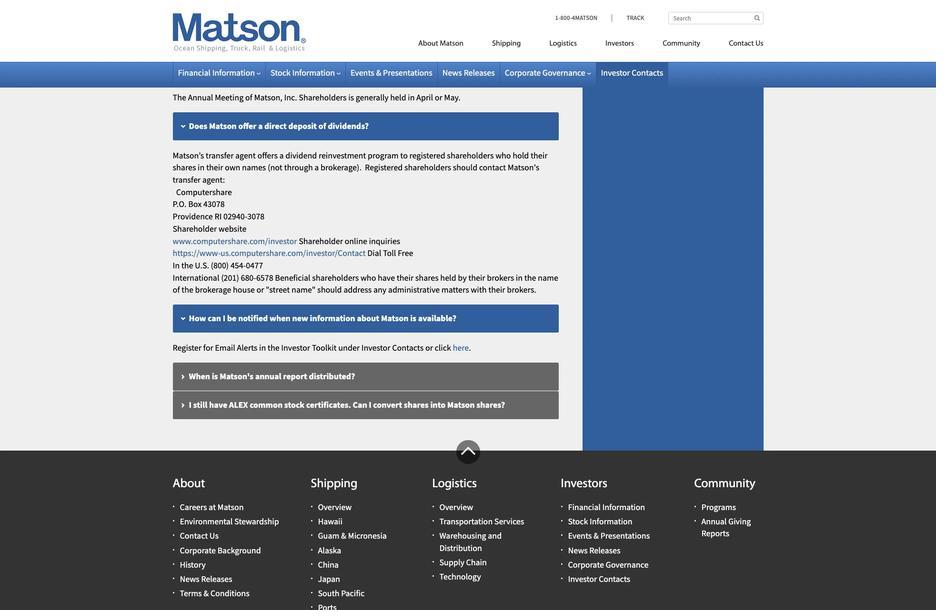 Task type: describe. For each thing, give the bounding box(es) containing it.
address inside in the u.s. (800) 454-0477 international (201) 680-6578  beneficial shareholders who have their shares held by their brokers in the name of the brokerage house or "street name" should address any administrative matters with their brokers.
[[344, 34, 372, 45]]

2 vertical spatial should
[[317, 285, 342, 296]]

contact us
[[729, 40, 763, 48]]

1 vertical spatial should
[[453, 162, 477, 173]]

administrative inside in the u.s. (800) 454-0477 international (201) 680-6578  beneficial shareholders who have their shares held by their brokers in the name of the brokerage house or "street name" should address any administrative matters with their brokers.
[[388, 34, 440, 45]]

(800) inside in the u.s. (800) 454-0477 international (201) 680-6578  beneficial shareholders who have their shares held by their brokers in the name of the brokerage house or "street name" should address any administrative matters with their brokers.
[[211, 9, 229, 20]]

corporate inside "financial information stock information events & presentations news releases corporate governance investor contacts"
[[568, 560, 604, 571]]

how can i be notified when new information about matson is available? tab
[[173, 305, 559, 334]]

https://www-
[[173, 248, 221, 259]]

overview for transportation
[[439, 502, 473, 513]]

1 horizontal spatial i
[[223, 313, 225, 324]]

information
[[310, 313, 355, 324]]

financial information link for bottommost investor contacts link
[[568, 502, 645, 513]]

careers at matson environmental stewardship contact us corporate background history news releases terms & conditions
[[180, 502, 279, 599]]

certificates.
[[306, 400, 351, 411]]

matson right 'into'
[[447, 400, 475, 411]]

is down "for"
[[212, 371, 218, 382]]

click
[[435, 343, 451, 354]]

02940-
[[223, 211, 247, 222]]

0 vertical spatial presentations
[[383, 67, 432, 78]]

website
[[219, 223, 246, 234]]

0 horizontal spatial news releases link
[[180, 574, 232, 585]]

careers at matson link
[[180, 502, 244, 513]]

program
[[368, 150, 399, 161]]

april
[[416, 92, 433, 103]]

about for about matson
[[418, 40, 438, 48]]

china
[[318, 560, 339, 571]]

international inside in the u.s. (800) 454-0477 international (201) 680-6578  beneficial shareholders who have their shares held by their brokers in the name of the brokerage house or "street name" should address any administrative matters with their brokers.
[[173, 22, 219, 33]]

annual inside tab
[[255, 62, 282, 73]]

when is matson's annual report distributed?
[[189, 371, 355, 382]]

overview link for logistics
[[439, 502, 473, 513]]

top menu navigation
[[375, 35, 763, 55]]

held inside matson's transfer agent offers a dividend reinvestment program to registered shareholders who hold their shares in their own names (not through a brokerage).  registered shareholders should contact matson's transfer agent: computershare p.o. box 43078 providence ri 02940-3078 shareholder website www.computershare.com/investor shareholder online inquiries https://www-us.computershare.com/investor/contact dial toll free in the u.s. (800) 454-0477 international (201) 680-6578  beneficial shareholders who have their shares held by their brokers in the name of the brokerage house or "street name" should address any administrative matters with their brokers.
[[440, 272, 456, 283]]

logistics inside logistics link
[[550, 40, 577, 48]]

0477 inside matson's transfer agent offers a dividend reinvestment program to registered shareholders who hold their shares in their own names (not through a brokerage).  registered shareholders should contact matson's transfer agent: computershare p.o. box 43078 providence ri 02940-3078 shareholder website www.computershare.com/investor shareholder online inquiries https://www-us.computershare.com/investor/contact dial toll free in the u.s. (800) 454-0477 international (201) 680-6578  beneficial shareholders who have their shares held by their brokers in the name of the brokerage house or "street name" should address any administrative matters with their brokers.
[[246, 260, 263, 271]]

any inside matson's transfer agent offers a dividend reinvestment program to registered shareholders who hold their shares in their own names (not through a brokerage).  registered shareholders should contact matson's transfer agent: computershare p.o. box 43078 providence ri 02940-3078 shareholder website www.computershare.com/investor shareholder online inquiries https://www-us.computershare.com/investor/contact dial toll free in the u.s. (800) 454-0477 international (201) 680-6578  beneficial shareholders who have their shares held by their brokers in the name of the brokerage house or "street name" should address any administrative matters with their brokers.
[[373, 285, 386, 296]]

environmental stewardship link
[[180, 517, 279, 528]]

in inside in the u.s. (800) 454-0477 international (201) 680-6578  beneficial shareholders who have their shares held by their brokers in the name of the brokerage house or "street name" should address any administrative matters with their brokers.
[[516, 22, 523, 33]]

distributed?
[[309, 371, 355, 382]]

warehousing
[[439, 531, 486, 542]]

of inside tab
[[316, 62, 323, 73]]

information for stock information
[[292, 67, 335, 78]]

annual
[[255, 371, 281, 382]]

events & presentations link for financial information link associated with top investor contacts link
[[351, 67, 432, 78]]

1 vertical spatial investor contacts link
[[568, 574, 630, 585]]

history link
[[180, 560, 206, 571]]

free
[[398, 248, 413, 259]]

micronesia
[[348, 531, 387, 542]]

or inside in the u.s. (800) 454-0477 international (201) 680-6578  beneficial shareholders who have their shares held by their brokers in the name of the brokerage house or "street name" should address any administrative matters with their brokers.
[[257, 34, 264, 45]]

0 vertical spatial releases
[[464, 67, 495, 78]]

agent
[[235, 150, 256, 161]]

matson's for when is matson's annual report distributed?
[[220, 371, 253, 382]]

shareholders up contact
[[447, 150, 494, 161]]

ri
[[215, 211, 222, 222]]

1 vertical spatial shareholder
[[299, 236, 343, 247]]

(201) inside in the u.s. (800) 454-0477 international (201) 680-6578  beneficial shareholders who have their shares held by their brokers in the name of the brokerage house or "street name" should address any administrative matters with their brokers.
[[221, 22, 239, 33]]

0 horizontal spatial i
[[189, 400, 191, 411]]

inc.
[[284, 92, 297, 103]]

6578 inside matson's transfer agent offers a dividend reinvestment program to registered shareholders who hold their shares in their own names (not through a brokerage).  registered shareholders should contact matson's transfer agent: computershare p.o. box 43078 providence ri 02940-3078 shareholder website www.computershare.com/investor shareholder online inquiries https://www-us.computershare.com/investor/contact dial toll free in the u.s. (800) 454-0477 international (201) 680-6578  beneficial shareholders who have their shares held by their brokers in the name of the brokerage house or "street name" should address any administrative matters with their brokers.
[[256, 272, 273, 283]]

alex
[[229, 400, 248, 411]]

1-800-4matson link
[[555, 14, 612, 22]]

i still have alex common stock certificates.  can i convert shares into matson shares? tab
[[173, 392, 559, 420]]

transportation
[[439, 517, 493, 528]]

technology
[[439, 572, 481, 583]]

when for when is matson's annual meeting of shareholders?
[[189, 62, 210, 73]]

matters inside in the u.s. (800) 454-0477 international (201) 680-6578  beneficial shareholders who have their shares held by their brokers in the name of the brokerage house or "street name" should address any administrative matters with their brokers.
[[442, 34, 469, 45]]

p.o.
[[173, 199, 187, 210]]

about for about
[[173, 478, 205, 491]]

reports
[[702, 529, 729, 540]]

when is matson's annual meeting of shareholders?
[[189, 62, 379, 73]]

environmental
[[180, 517, 233, 528]]

about
[[357, 313, 379, 324]]

annual for the
[[188, 92, 213, 103]]

2 horizontal spatial i
[[369, 400, 371, 411]]

contacts inside how can i be notified when new information about matson is available? tab panel
[[392, 343, 424, 354]]

0477 inside in the u.s. (800) 454-0477 international (201) 680-6578  beneficial shareholders who have their shares held by their brokers in the name of the brokerage house or "street name" should address any administrative matters with their brokers.
[[246, 9, 263, 20]]

is left available?
[[410, 313, 416, 324]]

warehousing and distribution link
[[439, 531, 502, 554]]

680- inside in the u.s. (800) 454-0477 international (201) 680-6578  beneficial shareholders who have their shares held by their brokers in the name of the brokerage house or "street name" should address any administrative matters with their brokers.
[[241, 22, 256, 33]]

0 vertical spatial governance
[[543, 67, 585, 78]]

information for financial information
[[212, 67, 255, 78]]

stock information link for events & presentations link corresponding to financial information link corresponding to bottommost investor contacts link
[[568, 517, 632, 528]]

news inside careers at matson environmental stewardship contact us corporate background history news releases terms & conditions
[[180, 574, 199, 585]]

shareholders inside in the u.s. (800) 454-0477 international (201) 680-6578  beneficial shareholders who have their shares held by their brokers in the name of the brokerage house or "street name" should address any administrative matters with their brokers.
[[312, 22, 359, 33]]

here
[[453, 343, 469, 354]]

toll
[[383, 248, 396, 259]]

or inside matson's transfer agent offers a dividend reinvestment program to registered shareholders who hold their shares in their own names (not through a brokerage).  registered shareholders should contact matson's transfer agent: computershare p.o. box 43078 providence ri 02940-3078 shareholder website www.computershare.com/investor shareholder online inquiries https://www-us.computershare.com/investor/contact dial toll free in the u.s. (800) 454-0477 international (201) 680-6578  beneficial shareholders who have their shares held by their brokers in the name of the brokerage house or "street name" should address any administrative matters with their brokers.
[[257, 285, 264, 296]]

shipping inside footer
[[311, 478, 358, 491]]

Search search field
[[668, 12, 763, 24]]

does matson offer a direct deposit of dividends? tab panel
[[173, 149, 559, 296]]

1 vertical spatial a
[[279, 150, 284, 161]]

held inside when is matson's annual meeting of shareholders? tab panel
[[390, 92, 406, 103]]

matson inside careers at matson environmental stewardship contact us corporate background history news releases terms & conditions
[[218, 502, 244, 513]]

administrative inside matson's transfer agent offers a dividend reinvestment program to registered shareholders who hold their shares in their own names (not through a brokerage).  registered shareholders should contact matson's transfer agent: computershare p.o. box 43078 providence ri 02940-3078 shareholder website www.computershare.com/investor shareholder online inquiries https://www-us.computershare.com/investor/contact dial toll free in the u.s. (800) 454-0477 international (201) 680-6578  beneficial shareholders who have their shares held by their brokers in the name of the brokerage house or "street name" should address any administrative matters with their brokers.
[[388, 285, 440, 296]]

chain
[[466, 557, 487, 568]]

brokerage inside matson's transfer agent offers a dividend reinvestment program to registered shareholders who hold their shares in their own names (not through a brokerage).  registered shareholders should contact matson's transfer agent: computershare p.o. box 43078 providence ri 02940-3078 shareholder website www.computershare.com/investor shareholder online inquiries https://www-us.computershare.com/investor/contact dial toll free in the u.s. (800) 454-0477 international (201) 680-6578  beneficial shareholders who have their shares held by their brokers in the name of the brokerage house or "street name" should address any administrative matters with their brokers.
[[195, 285, 231, 296]]

financial information
[[178, 67, 255, 78]]

1-800-4matson
[[555, 14, 598, 22]]

of inside tab
[[319, 120, 326, 131]]

brokers. inside matson's transfer agent offers a dividend reinvestment program to registered shareholders who hold their shares in their own names (not through a brokerage).  registered shareholders should contact matson's transfer agent: computershare p.o. box 43078 providence ri 02940-3078 shareholder website www.computershare.com/investor shareholder online inquiries https://www-us.computershare.com/investor/contact dial toll free in the u.s. (800) 454-0477 international (201) 680-6578  beneficial shareholders who have their shares held by their brokers in the name of the brokerage house or "street name" should address any administrative matters with their brokers.
[[507, 285, 536, 296]]

stock information link for financial information link associated with top investor contacts link events & presentations link
[[271, 67, 341, 78]]

with inside matson's transfer agent offers a dividend reinvestment program to registered shareholders who hold their shares in their own names (not through a brokerage).  registered shareholders should contact matson's transfer agent: computershare p.o. box 43078 providence ri 02940-3078 shareholder website www.computershare.com/investor shareholder online inquiries https://www-us.computershare.com/investor/contact dial toll free in the u.s. (800) 454-0477 international (201) 680-6578  beneficial shareholders who have their shares held by their brokers in the name of the brokerage house or "street name" should address any administrative matters with their brokers.
[[471, 285, 487, 296]]

overview transportation services warehousing and distribution supply chain technology
[[439, 502, 524, 583]]

have inside in the u.s. (800) 454-0477 international (201) 680-6578  beneficial shareholders who have their shares held by their brokers in the name of the brokerage house or "street name" should address any administrative matters with their brokers.
[[378, 22, 395, 33]]

contacts inside "financial information stock information events & presentations news releases corporate governance investor contacts"
[[599, 574, 630, 585]]

house inside in the u.s. (800) 454-0477 international (201) 680-6578  beneficial shareholders who have their shares held by their brokers in the name of the brokerage house or "street name" should address any administrative matters with their brokers.
[[233, 34, 255, 45]]

matters inside matson's transfer agent offers a dividend reinvestment program to registered shareholders who hold their shares in their own names (not through a brokerage).  registered shareholders should contact matson's transfer agent: computershare p.o. box 43078 providence ri 02940-3078 shareholder website www.computershare.com/investor shareholder online inquiries https://www-us.computershare.com/investor/contact dial toll free in the u.s. (800) 454-0477 international (201) 680-6578  beneficial shareholders who have their shares held by their brokers in the name of the brokerage house or "street name" should address any administrative matters with their brokers.
[[442, 285, 469, 296]]

who inside in the u.s. (800) 454-0477 international (201) 680-6578  beneficial shareholders who have their shares held by their brokers in the name of the brokerage house or "street name" should address any administrative matters with their brokers.
[[361, 22, 376, 33]]

new
[[292, 313, 308, 324]]

overview hawaii guam & micronesia alaska china japan south pacific
[[318, 502, 387, 599]]

contact
[[479, 162, 506, 173]]

community inside top menu navigation
[[663, 40, 700, 48]]

corporate governance link for news releases "link" related to events & presentations link corresponding to financial information link corresponding to bottommost investor contacts link
[[568, 560, 649, 571]]

be
[[227, 313, 236, 324]]

dial
[[367, 248, 381, 259]]

or inside when is matson's annual meeting of shareholders? tab panel
[[435, 92, 442, 103]]

when
[[270, 313, 291, 324]]

4matson
[[572, 14, 598, 22]]

"street inside matson's transfer agent offers a dividend reinvestment program to registered shareholders who hold their shares in their own names (not through a brokerage).  registered shareholders should contact matson's transfer agent: computershare p.o. box 43078 providence ri 02940-3078 shareholder website www.computershare.com/investor shareholder online inquiries https://www-us.computershare.com/investor/contact dial toll free in the u.s. (800) 454-0477 international (201) 680-6578  beneficial shareholders who have their shares held by their brokers in the name of the brokerage house or "street name" should address any administrative matters with their brokers.
[[266, 285, 290, 296]]

shares inside tab
[[404, 400, 429, 411]]

can
[[353, 400, 367, 411]]

presentations inside "financial information stock information events & presentations news releases corporate governance investor contacts"
[[601, 531, 650, 542]]

supply chain link
[[439, 557, 487, 568]]

how can i be notified when new information about matson is available?
[[189, 313, 456, 324]]

history
[[180, 560, 206, 571]]

800-
[[560, 14, 572, 22]]

matson's
[[173, 150, 204, 161]]

does
[[189, 120, 207, 131]]

matson,
[[254, 92, 282, 103]]

track link
[[612, 14, 644, 22]]

how do i change my mailing address, replace lost stock certificates, change the name on my stock certificate or transfer ownership? tab panel
[[173, 0, 559, 46]]

may.
[[444, 92, 461, 103]]

news inside "financial information stock information events & presentations news releases corporate governance investor contacts"
[[568, 545, 588, 556]]

under
[[338, 343, 360, 354]]

events inside "financial information stock information events & presentations news releases corporate governance investor contacts"
[[568, 531, 592, 542]]

is inside tab
[[212, 62, 218, 73]]

corporate governance
[[505, 67, 585, 78]]

financial information link for top investor contacts link
[[178, 67, 261, 78]]

0 vertical spatial events
[[351, 67, 374, 78]]

stewardship
[[234, 517, 279, 528]]

financial for financial information
[[178, 67, 211, 78]]

should inside in the u.s. (800) 454-0477 international (201) 680-6578  beneficial shareholders who have their shares held by their brokers in the name of the brokerage house or "street name" should address any administrative matters with their brokers.
[[317, 34, 342, 45]]

inquiries
[[369, 236, 400, 247]]

terms & conditions link
[[180, 588, 250, 599]]

454- inside matson's transfer agent offers a dividend reinvestment program to registered shareholders who hold their shares in their own names (not through a brokerage).  registered shareholders should contact matson's transfer agent: computershare p.o. box 43078 providence ri 02940-3078 shareholder website www.computershare.com/investor shareholder online inquiries https://www-us.computershare.com/investor/contact dial toll free in the u.s. (800) 454-0477 international (201) 680-6578  beneficial shareholders who have their shares held by their brokers in the name of the brokerage house or "street name" should address any administrative matters with their brokers.
[[231, 260, 246, 271]]

annual giving reports link
[[702, 517, 751, 540]]

& inside "financial information stock information events & presentations news releases corporate governance investor contacts"
[[594, 531, 599, 542]]

0 vertical spatial news
[[442, 67, 462, 78]]

https://www-us.computershare.com/investor/contact link
[[173, 248, 366, 259]]

does matson offer a direct deposit of dividends? tab
[[173, 112, 559, 141]]

1-
[[555, 14, 560, 22]]

register for email alerts in the investor toolkit under investor contacts or click here .
[[173, 343, 471, 354]]

south
[[318, 588, 339, 599]]

& inside overview hawaii guam & micronesia alaska china japan south pacific
[[341, 531, 346, 542]]

.
[[469, 343, 471, 354]]

2 vertical spatial a
[[315, 162, 319, 173]]

terms
[[180, 588, 202, 599]]

u.s. inside matson's transfer agent offers a dividend reinvestment program to registered shareholders who hold their shares in their own names (not through a brokerage).  registered shareholders should contact matson's transfer agent: computershare p.o. box 43078 providence ri 02940-3078 shareholder website www.computershare.com/investor shareholder online inquiries https://www-us.computershare.com/investor/contact dial toll free in the u.s. (800) 454-0477 international (201) 680-6578  beneficial shareholders who have their shares held by their brokers in the name of the brokerage house or "street name" should address any administrative matters with their brokers.
[[195, 260, 209, 271]]

back to top image
[[456, 441, 480, 464]]

matson inside top menu navigation
[[440, 40, 464, 48]]

brokers inside in the u.s. (800) 454-0477 international (201) 680-6578  beneficial shareholders who have their shares held by their brokers in the name of the brokerage house or "street name" should address any administrative matters with their brokers.
[[487, 22, 514, 33]]

held inside in the u.s. (800) 454-0477 international (201) 680-6578  beneficial shareholders who have their shares held by their brokers in the name of the brokerage house or "street name" should address any administrative matters with their brokers.
[[440, 22, 456, 33]]

distribution
[[439, 543, 482, 554]]

name inside in the u.s. (800) 454-0477 international (201) 680-6578  beneficial shareholders who have their shares held by their brokers in the name of the brokerage house or "street name" should address any administrative matters with their brokers.
[[538, 22, 558, 33]]

deposit
[[288, 120, 317, 131]]

investor contacts
[[601, 67, 663, 78]]

to
[[400, 150, 408, 161]]

news releases link for events & presentations link corresponding to financial information link corresponding to bottommost investor contacts link
[[568, 545, 621, 556]]

0 vertical spatial contacts
[[632, 67, 663, 78]]

community inside footer
[[694, 478, 756, 491]]

"street inside in the u.s. (800) 454-0477 international (201) 680-6578  beneficial shareholders who have their shares held by their brokers in the name of the brokerage house or "street name" should address any administrative matters with their brokers.
[[266, 34, 290, 45]]

matson's for when is matson's annual meeting of shareholders?
[[220, 62, 253, 73]]

offer
[[238, 120, 256, 131]]

about matson
[[418, 40, 464, 48]]



Task type: locate. For each thing, give the bounding box(es) containing it.
2 "street from the top
[[266, 285, 290, 296]]

1 horizontal spatial stock information link
[[568, 517, 632, 528]]

shipping inside top menu navigation
[[492, 40, 521, 48]]

about inside top menu navigation
[[418, 40, 438, 48]]

annual up matson,
[[255, 62, 282, 73]]

www.computershare.com/investor
[[173, 236, 297, 247]]

or left click
[[425, 343, 433, 354]]

1 0477 from the top
[[246, 9, 263, 20]]

1 brokers. from the top
[[507, 34, 536, 45]]

annual up 'reports'
[[702, 517, 727, 528]]

1 vertical spatial contact us link
[[180, 531, 219, 542]]

in
[[516, 22, 523, 33], [408, 92, 415, 103], [198, 162, 205, 173], [516, 272, 523, 283], [259, 343, 266, 354]]

1 vertical spatial by
[[458, 272, 467, 283]]

2 vertical spatial corporate
[[568, 560, 604, 571]]

2 administrative from the top
[[388, 285, 440, 296]]

shareholders down registered on the top of page
[[404, 162, 451, 173]]

0 vertical spatial with
[[471, 34, 487, 45]]

footer
[[0, 441, 936, 611]]

2 house from the top
[[233, 285, 255, 296]]

1 vertical spatial (201)
[[221, 272, 239, 283]]

should left contact
[[453, 162, 477, 173]]

1 vertical spatial community
[[694, 478, 756, 491]]

matson's down hold
[[508, 162, 539, 173]]

shareholders up 'shareholders?'
[[312, 22, 359, 33]]

with inside in the u.s. (800) 454-0477 international (201) 680-6578  beneficial shareholders who have their shares held by their brokers in the name of the brokerage house or "street name" should address any administrative matters with their brokers.
[[471, 34, 487, 45]]

0 vertical spatial name"
[[292, 34, 316, 45]]

1 vertical spatial meeting
[[215, 92, 244, 103]]

2 beneficial from the top
[[275, 272, 310, 283]]

us.computershare.com/investor/contact
[[221, 248, 366, 259]]

any up when is matson's annual meeting of shareholders? tab
[[373, 34, 386, 45]]

when for when is matson's annual report distributed?
[[189, 371, 210, 382]]

2 in from the top
[[173, 260, 180, 271]]

1 vertical spatial financial
[[568, 502, 601, 513]]

shares up about matson
[[415, 22, 439, 33]]

u.s. inside in the u.s. (800) 454-0477 international (201) 680-6578  beneficial shareholders who have their shares held by their brokers in the name of the brokerage house or "street name" should address any administrative matters with their brokers.
[[195, 9, 209, 20]]

1 vertical spatial news
[[568, 545, 588, 556]]

matters up news releases
[[442, 34, 469, 45]]

2 680- from the top
[[241, 272, 256, 283]]

0 horizontal spatial a
[[258, 120, 263, 131]]

how can i be notified when new information about matson is available? tab panel
[[173, 342, 559, 354]]

south pacific link
[[318, 588, 365, 599]]

about up careers
[[173, 478, 205, 491]]

0 horizontal spatial about
[[173, 478, 205, 491]]

brokers. inside in the u.s. (800) 454-0477 international (201) 680-6578  beneficial shareholders who have their shares held by their brokers in the name of the brokerage house or "street name" should address any administrative matters with their brokers.
[[507, 34, 536, 45]]

43078
[[203, 199, 225, 210]]

corporate governance link for news releases "link" for financial information link associated with top investor contacts link events & presentations link
[[505, 67, 591, 78]]

1 vertical spatial financial information link
[[568, 502, 645, 513]]

meeting up inc.
[[283, 62, 314, 73]]

corporate inside careers at matson environmental stewardship contact us corporate background history news releases terms & conditions
[[180, 545, 216, 556]]

1 any from the top
[[373, 34, 386, 45]]

about up the 'events & presentations'
[[418, 40, 438, 48]]

0 vertical spatial investors
[[606, 40, 634, 48]]

1 "street from the top
[[266, 34, 290, 45]]

who up contact
[[496, 150, 511, 161]]

1 name" from the top
[[292, 34, 316, 45]]

1 vertical spatial brokers.
[[507, 285, 536, 296]]

when is matson's annual meeting of shareholders? tab
[[173, 54, 559, 83]]

0 vertical spatial have
[[378, 22, 395, 33]]

0 vertical spatial house
[[233, 34, 255, 45]]

by inside matson's transfer agent offers a dividend reinvestment program to registered shareholders who hold their shares in their own names (not through a brokerage).  registered shareholders should contact matson's transfer agent: computershare p.o. box 43078 providence ri 02940-3078 shareholder website www.computershare.com/investor shareholder online inquiries https://www-us.computershare.com/investor/contact dial toll free in the u.s. (800) 454-0477 international (201) 680-6578  beneficial shareholders who have their shares held by their brokers in the name of the brokerage house or "street name" should address any administrative matters with their brokers.
[[458, 272, 467, 283]]

track
[[627, 14, 644, 22]]

report
[[283, 371, 307, 382]]

0 vertical spatial meeting
[[283, 62, 314, 73]]

0 vertical spatial 454-
[[231, 9, 246, 20]]

1 vertical spatial (800)
[[211, 260, 229, 271]]

2 horizontal spatial annual
[[702, 517, 727, 528]]

who down the "dial"
[[361, 272, 376, 283]]

0 horizontal spatial releases
[[201, 574, 232, 585]]

2 vertical spatial news releases link
[[180, 574, 232, 585]]

0 vertical spatial events & presentations link
[[351, 67, 432, 78]]

overview up transportation
[[439, 502, 473, 513]]

1 horizontal spatial governance
[[606, 560, 649, 571]]

house inside matson's transfer agent offers a dividend reinvestment program to registered shareholders who hold their shares in their own names (not through a brokerage).  registered shareholders should contact matson's transfer agent: computershare p.o. box 43078 providence ri 02940-3078 shareholder website www.computershare.com/investor shareholder online inquiries https://www-us.computershare.com/investor/contact dial toll free in the u.s. (800) 454-0477 international (201) 680-6578  beneficial shareholders who have their shares held by their brokers in the name of the brokerage house or "street name" should address any administrative matters with their brokers.
[[233, 285, 255, 296]]

us inside careers at matson environmental stewardship contact us corporate background history news releases terms & conditions
[[210, 531, 219, 542]]

0 vertical spatial logistics
[[550, 40, 577, 48]]

1 horizontal spatial events
[[568, 531, 592, 542]]

beneficial up when is matson's annual meeting of shareholders? at the left top of the page
[[275, 22, 310, 33]]

hawaii link
[[318, 517, 343, 528]]

0 vertical spatial contact us link
[[715, 35, 763, 55]]

the annual meeting of matson, inc. shareholders is generally held in april or may.
[[173, 92, 461, 103]]

1 vertical spatial investors
[[561, 478, 607, 491]]

investor inside "financial information stock information events & presentations news releases corporate governance investor contacts"
[[568, 574, 597, 585]]

0 vertical spatial shipping
[[492, 40, 521, 48]]

shareholders?
[[325, 62, 379, 73]]

is left "generally"
[[348, 92, 354, 103]]

0 horizontal spatial overview link
[[318, 502, 352, 513]]

1 brokers from the top
[[487, 22, 514, 33]]

beneficial down us.computershare.com/investor/contact
[[275, 272, 310, 283]]

name" inside matson's transfer agent offers a dividend reinvestment program to registered shareholders who hold their shares in their own names (not through a brokerage).  registered shareholders should contact matson's transfer agent: computershare p.o. box 43078 providence ri 02940-3078 shareholder website www.computershare.com/investor shareholder online inquiries https://www-us.computershare.com/investor/contact dial toll free in the u.s. (800) 454-0477 international (201) 680-6578  beneficial shareholders who have their shares held by their brokers in the name of the brokerage house or "street name" should address any administrative matters with their brokers.
[[292, 285, 316, 296]]

administrative up available?
[[388, 285, 440, 296]]

of inside in the u.s. (800) 454-0477 international (201) 680-6578  beneficial shareholders who have their shares held by their brokers in the name of the brokerage house or "street name" should address any administrative matters with their brokers.
[[173, 34, 180, 45]]

0 horizontal spatial contacts
[[392, 343, 424, 354]]

shareholders
[[299, 92, 347, 103]]

us inside top menu navigation
[[756, 40, 763, 48]]

have up the 'events & presentations'
[[378, 22, 395, 33]]

1 with from the top
[[471, 34, 487, 45]]

giving
[[728, 517, 751, 528]]

1 (800) from the top
[[211, 9, 229, 20]]

alaska link
[[318, 545, 341, 556]]

2 horizontal spatial news releases link
[[568, 545, 621, 556]]

matson up news releases
[[440, 40, 464, 48]]

matson's up alex
[[220, 371, 253, 382]]

2 454- from the top
[[231, 260, 246, 271]]

matson up environmental stewardship link
[[218, 502, 244, 513]]

investors inside top menu navigation
[[606, 40, 634, 48]]

1 when from the top
[[189, 62, 210, 73]]

2 international from the top
[[173, 272, 219, 283]]

how
[[189, 313, 206, 324]]

offers
[[257, 150, 278, 161]]

0 vertical spatial any
[[373, 34, 386, 45]]

1 vertical spatial matters
[[442, 285, 469, 296]]

investors inside footer
[[561, 478, 607, 491]]

logistics inside footer
[[432, 478, 477, 491]]

2 with from the top
[[471, 285, 487, 296]]

brokerage up financial information
[[195, 34, 231, 45]]

generally
[[356, 92, 389, 103]]

international
[[173, 22, 219, 33], [173, 272, 219, 283]]

dividends?
[[328, 120, 369, 131]]

hold
[[513, 150, 529, 161]]

conditions
[[210, 588, 250, 599]]

investor contacts link
[[601, 67, 663, 78], [568, 574, 630, 585]]

their
[[397, 22, 414, 33], [468, 22, 485, 33], [488, 34, 505, 45], [531, 150, 548, 161], [206, 162, 223, 173], [397, 272, 414, 283], [468, 272, 485, 283], [488, 285, 505, 296]]

financial inside "financial information stock information events & presentations news releases corporate governance investor contacts"
[[568, 502, 601, 513]]

0 vertical spatial us
[[756, 40, 763, 48]]

overview link
[[318, 502, 352, 513], [439, 502, 473, 513]]

1 vertical spatial house
[[233, 285, 255, 296]]

i still have alex common stock certificates.  can i convert shares into matson shares?
[[189, 400, 505, 411]]

1 horizontal spatial releases
[[464, 67, 495, 78]]

of inside matson's transfer agent offers a dividend reinvestment program to registered shareholders who hold their shares in their own names (not through a brokerage).  registered shareholders should contact matson's transfer agent: computershare p.o. box 43078 providence ri 02940-3078 shareholder website www.computershare.com/investor shareholder online inquiries https://www-us.computershare.com/investor/contact dial toll free in the u.s. (800) 454-0477 international (201) 680-6578  beneficial shareholders who have their shares held by their brokers in the name of the brokerage house or "street name" should address any administrative matters with their brokers.
[[173, 285, 180, 296]]

into
[[430, 400, 446, 411]]

transfer up computershare
[[173, 174, 201, 185]]

governance
[[543, 67, 585, 78], [606, 560, 649, 571]]

0 vertical spatial u.s.
[[195, 9, 209, 20]]

supply
[[439, 557, 464, 568]]

information for financial information stock information events & presentations news releases corporate governance investor contacts
[[602, 502, 645, 513]]

1 horizontal spatial news
[[442, 67, 462, 78]]

name" up "stock information"
[[292, 34, 316, 45]]

"street up when is matson's annual meeting of shareholders? at the left top of the page
[[266, 34, 290, 45]]

2 name from the top
[[538, 272, 558, 283]]

1 horizontal spatial news releases link
[[442, 67, 495, 78]]

events & presentations link for financial information link corresponding to bottommost investor contacts link
[[568, 531, 650, 542]]

have inside matson's transfer agent offers a dividend reinvestment program to registered shareholders who hold their shares in their own names (not through a brokerage).  registered shareholders should contact matson's transfer agent: computershare p.o. box 43078 providence ri 02940-3078 shareholder website www.computershare.com/investor shareholder online inquiries https://www-us.computershare.com/investor/contact dial toll free in the u.s. (800) 454-0477 international (201) 680-6578  beneficial shareholders who have their shares held by their brokers in the name of the brokerage house or "street name" should address any administrative matters with their brokers.
[[378, 272, 395, 283]]

1 454- from the top
[[231, 9, 246, 20]]

matson's inside matson's transfer agent offers a dividend reinvestment program to registered shareholders who hold their shares in their own names (not through a brokerage).  registered shareholders should contact matson's transfer agent: computershare p.o. box 43078 providence ri 02940-3078 shareholder website www.computershare.com/investor shareholder online inquiries https://www-us.computershare.com/investor/contact dial toll free in the u.s. (800) 454-0477 international (201) 680-6578  beneficial shareholders who have their shares held by their brokers in the name of the brokerage house or "street name" should address any administrative matters with their brokers.
[[508, 162, 539, 173]]

house up financial information
[[233, 34, 255, 45]]

matson's inside tab
[[220, 371, 253, 382]]

news releases
[[442, 67, 495, 78]]

meeting inside tab panel
[[215, 92, 244, 103]]

is down matson image
[[212, 62, 218, 73]]

680- inside matson's transfer agent offers a dividend reinvestment program to registered shareholders who hold their shares in their own names (not through a brokerage).  registered shareholders should contact matson's transfer agent: computershare p.o. box 43078 providence ri 02940-3078 shareholder website www.computershare.com/investor shareholder online inquiries https://www-us.computershare.com/investor/contact dial toll free in the u.s. (800) 454-0477 international (201) 680-6578  beneficial shareholders who have their shares held by their brokers in the name of the brokerage house or "street name" should address any administrative matters with their brokers.
[[241, 272, 256, 283]]

overview for hawaii
[[318, 502, 352, 513]]

alerts
[[237, 343, 257, 354]]

0 vertical spatial contact
[[729, 40, 754, 48]]

japan link
[[318, 574, 340, 585]]

1 horizontal spatial transfer
[[206, 150, 234, 161]]

us down search image
[[756, 40, 763, 48]]

a up (not
[[279, 150, 284, 161]]

beneficial inside in the u.s. (800) 454-0477 international (201) 680-6578  beneficial shareholders who have their shares held by their brokers in the name of the brokerage house or "street name" should address any administrative matters with their brokers.
[[275, 22, 310, 33]]

1 u.s. from the top
[[195, 9, 209, 20]]

contact us link down environmental
[[180, 531, 219, 542]]

1 horizontal spatial contact us link
[[715, 35, 763, 55]]

2 u.s. from the top
[[195, 260, 209, 271]]

when is matson's annual report distributed? tab
[[173, 363, 559, 392]]

is inside tab panel
[[348, 92, 354, 103]]

2 address from the top
[[344, 285, 372, 296]]

brokerage inside in the u.s. (800) 454-0477 international (201) 680-6578  beneficial shareholders who have their shares held by their brokers in the name of the brokerage house or "street name" should address any administrative matters with their brokers.
[[195, 34, 231, 45]]

2 (201) from the top
[[221, 272, 239, 283]]

can
[[208, 313, 221, 324]]

2 horizontal spatial corporate
[[568, 560, 604, 571]]

6578
[[256, 22, 273, 33], [256, 272, 273, 283]]

"street up when
[[266, 285, 290, 296]]

& inside careers at matson environmental stewardship contact us corporate background history news releases terms & conditions
[[204, 588, 209, 599]]

when is matson's annual meeting of shareholders? tab panel
[[173, 91, 559, 104]]

1 administrative from the top
[[388, 34, 440, 45]]

0 vertical spatial brokerage
[[195, 34, 231, 45]]

1 horizontal spatial presentations
[[601, 531, 650, 542]]

corporate governance link
[[505, 67, 591, 78], [568, 560, 649, 571]]

toolkit
[[312, 343, 337, 354]]

registered
[[365, 162, 403, 173]]

or up when is matson's annual meeting of shareholders? at the left top of the page
[[257, 34, 264, 45]]

programs
[[702, 502, 736, 513]]

shares?
[[477, 400, 505, 411]]

alaska
[[318, 545, 341, 556]]

email
[[215, 343, 235, 354]]

1 vertical spatial have
[[378, 272, 395, 283]]

held up about matson
[[440, 22, 456, 33]]

community up programs link
[[694, 478, 756, 491]]

1 vertical spatial presentations
[[601, 531, 650, 542]]

(800) inside matson's transfer agent offers a dividend reinvestment program to registered shareholders who hold their shares in their own names (not through a brokerage).  registered shareholders should contact matson's transfer agent: computershare p.o. box 43078 providence ri 02940-3078 shareholder website www.computershare.com/investor shareholder online inquiries https://www-us.computershare.com/investor/contact dial toll free in the u.s. (800) 454-0477 international (201) 680-6578  beneficial shareholders who have their shares held by their brokers in the name of the brokerage house or "street name" should address any administrative matters with their brokers.
[[211, 260, 229, 271]]

2 (800) from the top
[[211, 260, 229, 271]]

or left may. at left top
[[435, 92, 442, 103]]

www.computershare.com/investor link
[[173, 236, 297, 247]]

shipping up hawaii link
[[311, 478, 358, 491]]

0 vertical spatial stock
[[271, 67, 291, 78]]

contact inside top menu navigation
[[729, 40, 754, 48]]

0 vertical spatial "street
[[266, 34, 290, 45]]

overview link up transportation
[[439, 502, 473, 513]]

shares left 'into'
[[404, 400, 429, 411]]

beneficial inside matson's transfer agent offers a dividend reinvestment program to registered shareholders who hold their shares in their own names (not through a brokerage).  registered shareholders should contact matson's transfer agent: computershare p.o. box 43078 providence ri 02940-3078 shareholder website www.computershare.com/investor shareholder online inquiries https://www-us.computershare.com/investor/contact dial toll free in the u.s. (800) 454-0477 international (201) 680-6578  beneficial shareholders who have their shares held by their brokers in the name of the brokerage house or "street name" should address any administrative matters with their brokers.
[[275, 272, 310, 283]]

1 address from the top
[[344, 34, 372, 45]]

2 horizontal spatial a
[[315, 162, 319, 173]]

overview inside overview transportation services warehousing and distribution supply chain technology
[[439, 502, 473, 513]]

the
[[181, 9, 193, 20], [524, 22, 536, 33], [182, 34, 193, 45], [181, 260, 193, 271], [524, 272, 536, 283], [182, 285, 193, 296], [268, 343, 279, 354]]

0 vertical spatial about
[[418, 40, 438, 48]]

a
[[258, 120, 263, 131], [279, 150, 284, 161], [315, 162, 319, 173]]

6578 down https://www-us.computershare.com/investor/contact link
[[256, 272, 273, 283]]

1 vertical spatial international
[[173, 272, 219, 283]]

1 6578 from the top
[[256, 22, 273, 33]]

0 horizontal spatial shareholder
[[173, 223, 217, 234]]

shareholder up us.computershare.com/investor/contact
[[299, 236, 343, 247]]

0 vertical spatial 6578
[[256, 22, 273, 33]]

matson's
[[220, 62, 253, 73], [508, 162, 539, 173], [220, 371, 253, 382]]

meeting inside tab
[[283, 62, 314, 73]]

shareholders up information
[[312, 272, 359, 283]]

reinvestment
[[319, 150, 366, 161]]

1 vertical spatial contacts
[[392, 343, 424, 354]]

beneficial
[[275, 22, 310, 33], [275, 272, 310, 283]]

common
[[250, 400, 283, 411]]

0 vertical spatial shareholder
[[173, 223, 217, 234]]

2 vertical spatial releases
[[201, 574, 232, 585]]

matson's down matson image
[[220, 62, 253, 73]]

0 vertical spatial a
[[258, 120, 263, 131]]

online
[[345, 236, 367, 247]]

1 international from the top
[[173, 22, 219, 33]]

2 vertical spatial held
[[440, 272, 456, 283]]

in inside in the u.s. (800) 454-0477 international (201) 680-6578  beneficial shareholders who have their shares held by their brokers in the name of the brokerage house or "street name" should address any administrative matters with their brokers.
[[173, 9, 180, 20]]

1 vertical spatial 0477
[[246, 260, 263, 271]]

overview up hawaii link
[[318, 502, 352, 513]]

brokers inside matson's transfer agent offers a dividend reinvestment program to registered shareholders who hold their shares in their own names (not through a brokerage).  registered shareholders should contact matson's transfer agent: computershare p.o. box 43078 providence ri 02940-3078 shareholder website www.computershare.com/investor shareholder online inquiries https://www-us.computershare.com/investor/contact dial toll free in the u.s. (800) 454-0477 international (201) 680-6578  beneficial shareholders who have their shares held by their brokers in the name of the brokerage house or "street name" should address any administrative matters with their brokers.
[[487, 272, 514, 283]]

financial for financial information stock information events & presentations news releases corporate governance investor contacts
[[568, 502, 601, 513]]

logistics down "back to top" image
[[432, 478, 477, 491]]

2 brokerage from the top
[[195, 285, 231, 296]]

agent:
[[202, 174, 225, 185]]

stock information
[[271, 67, 335, 78]]

1 brokerage from the top
[[195, 34, 231, 45]]

have inside i still have alex common stock certificates.  can i convert shares into matson shares? tab
[[209, 400, 227, 411]]

2 name" from the top
[[292, 285, 316, 296]]

(201) up financial information
[[221, 22, 239, 33]]

search image
[[754, 15, 760, 21]]

in the u.s. (800) 454-0477 international (201) 680-6578  beneficial shareholders who have their shares held by their brokers in the name of the brokerage house or "street name" should address any administrative matters with their brokers.
[[173, 9, 558, 45]]

2 any from the top
[[373, 285, 386, 296]]

address up how can i be notified when new information about matson is available? tab
[[344, 285, 372, 296]]

the
[[173, 92, 186, 103]]

(800)
[[211, 9, 229, 20], [211, 260, 229, 271]]

1 vertical spatial any
[[373, 285, 386, 296]]

1 vertical spatial who
[[496, 150, 511, 161]]

who
[[361, 22, 376, 33], [496, 150, 511, 161], [361, 272, 376, 283]]

does matson offer a direct deposit of dividends?
[[189, 120, 369, 131]]

2 vertical spatial news
[[180, 574, 199, 585]]

1 house from the top
[[233, 34, 255, 45]]

2 6578 from the top
[[256, 272, 273, 283]]

box
[[188, 199, 202, 210]]

shipping up news releases
[[492, 40, 521, 48]]

any inside in the u.s. (800) 454-0477 international (201) 680-6578  beneficial shareholders who have their shares held by their brokers in the name of the brokerage house or "street name" should address any administrative matters with their brokers.
[[373, 34, 386, 45]]

about
[[418, 40, 438, 48], [173, 478, 205, 491]]

1 horizontal spatial overview link
[[439, 502, 473, 513]]

0 horizontal spatial shipping
[[311, 478, 358, 491]]

i right can
[[369, 400, 371, 411]]

community
[[663, 40, 700, 48], [694, 478, 756, 491]]

1 vertical spatial u.s.
[[195, 260, 209, 271]]

1 name from the top
[[538, 22, 558, 33]]

information
[[212, 67, 255, 78], [292, 67, 335, 78], [602, 502, 645, 513], [590, 517, 632, 528]]

0 vertical spatial corporate
[[505, 67, 541, 78]]

2 matters from the top
[[442, 285, 469, 296]]

contact down search search box
[[729, 40, 754, 48]]

0 horizontal spatial events
[[351, 67, 374, 78]]

financial information link
[[178, 67, 261, 78], [568, 502, 645, 513]]

(201) down www.computershare.com/investor
[[221, 272, 239, 283]]

address up 'shareholders?'
[[344, 34, 372, 45]]

i left still
[[189, 400, 191, 411]]

2 vertical spatial who
[[361, 272, 376, 283]]

about inside footer
[[173, 478, 205, 491]]

name" inside in the u.s. (800) 454-0477 international (201) 680-6578  beneficial shareholders who have their shares held by their brokers in the name of the brokerage house or "street name" should address any administrative matters with their brokers.
[[292, 34, 316, 45]]

programs annual giving reports
[[702, 502, 751, 540]]

2 0477 from the top
[[246, 260, 263, 271]]

brokerage
[[195, 34, 231, 45], [195, 285, 231, 296]]

1 vertical spatial stock information link
[[568, 517, 632, 528]]

contact inside careers at matson environmental stewardship contact us corporate background history news releases terms & conditions
[[180, 531, 208, 542]]

international inside matson's transfer agent offers a dividend reinvestment program to registered shareholders who hold their shares in their own names (not through a brokerage).  registered shareholders should contact matson's transfer agent: computershare p.o. box 43078 providence ri 02940-3078 shareholder website www.computershare.com/investor shareholder online inquiries https://www-us.computershare.com/investor/contact dial toll free in the u.s. (800) 454-0477 international (201) 680-6578  beneficial shareholders who have their shares held by their brokers in the name of the brokerage house or "street name" should address any administrative matters with their brokers.
[[173, 272, 219, 283]]

administrative up the 'events & presentations'
[[388, 34, 440, 45]]

held down the 'events & presentations'
[[390, 92, 406, 103]]

logistics down 800-
[[550, 40, 577, 48]]

the inside how can i be notified when new information about matson is available? tab panel
[[268, 343, 279, 354]]

in inside matson's transfer agent offers a dividend reinvestment program to registered shareholders who hold their shares in their own names (not through a brokerage).  registered shareholders should contact matson's transfer agent: computershare p.o. box 43078 providence ri 02940-3078 shareholder website www.computershare.com/investor shareholder online inquiries https://www-us.computershare.com/investor/contact dial toll free in the u.s. (800) 454-0477 international (201) 680-6578  beneficial shareholders who have their shares held by their brokers in the name of the brokerage house or "street name" should address any administrative matters with their brokers.
[[173, 260, 180, 271]]

overview link up hawaii link
[[318, 502, 352, 513]]

news releases link for financial information link associated with top investor contacts link events & presentations link
[[442, 67, 495, 78]]

0 vertical spatial annual
[[255, 62, 282, 73]]

2 brokers from the top
[[487, 272, 514, 283]]

held up available?
[[440, 272, 456, 283]]

overview inside overview hawaii guam & micronesia alaska china japan south pacific
[[318, 502, 352, 513]]

0 vertical spatial transfer
[[206, 150, 234, 161]]

matson's inside tab
[[220, 62, 253, 73]]

have down toll
[[378, 272, 395, 283]]

0 vertical spatial who
[[361, 22, 376, 33]]

releases inside "financial information stock information events & presentations news releases corporate governance investor contacts"
[[589, 545, 621, 556]]

6578 inside in the u.s. (800) 454-0477 international (201) 680-6578  beneficial shareholders who have their shares held by their brokers in the name of the brokerage house or "street name" should address any administrative matters with their brokers.
[[256, 22, 273, 33]]

2 overview link from the left
[[439, 502, 473, 513]]

when
[[189, 62, 210, 73], [189, 371, 210, 382]]

1 vertical spatial transfer
[[173, 174, 201, 185]]

454- inside in the u.s. (800) 454-0477 international (201) 680-6578  beneficial shareholders who have their shares held by their brokers in the name of the brokerage house or "street name" should address any administrative matters with their brokers.
[[231, 9, 246, 20]]

1 vertical spatial held
[[390, 92, 406, 103]]

footer containing about
[[0, 441, 936, 611]]

2 vertical spatial matson's
[[220, 371, 253, 382]]

contact us link
[[715, 35, 763, 55], [180, 531, 219, 542]]

matson image
[[173, 13, 306, 52]]

matson
[[440, 40, 464, 48], [209, 120, 237, 131], [381, 313, 409, 324], [447, 400, 475, 411], [218, 502, 244, 513]]

is
[[212, 62, 218, 73], [348, 92, 354, 103], [410, 313, 416, 324], [212, 371, 218, 382]]

with
[[471, 34, 487, 45], [471, 285, 487, 296]]

1 overview link from the left
[[318, 502, 352, 513]]

name" up new
[[292, 285, 316, 296]]

community down search search box
[[663, 40, 700, 48]]

0 vertical spatial 680-
[[241, 22, 256, 33]]

for
[[203, 343, 213, 354]]

meeting down financial information
[[215, 92, 244, 103]]

house up notified
[[233, 285, 255, 296]]

transfer up own
[[206, 150, 234, 161]]

2 overview from the left
[[439, 502, 473, 513]]

2 brokers. from the top
[[507, 285, 536, 296]]

us up corporate background link
[[210, 531, 219, 542]]

address
[[344, 34, 372, 45], [344, 285, 372, 296]]

0 horizontal spatial contact us link
[[180, 531, 219, 542]]

1 (201) from the top
[[221, 22, 239, 33]]

any up "about" at bottom left
[[373, 285, 386, 296]]

0 horizontal spatial stock
[[271, 67, 291, 78]]

0 horizontal spatial news
[[180, 574, 199, 585]]

shares down matson's
[[173, 162, 196, 173]]

0 vertical spatial news releases link
[[442, 67, 495, 78]]

programs link
[[702, 502, 736, 513]]

contact us link down search image
[[715, 35, 763, 55]]

have right still
[[209, 400, 227, 411]]

notified
[[238, 313, 268, 324]]

1 680- from the top
[[241, 22, 256, 33]]

shares inside in the u.s. (800) 454-0477 international (201) 680-6578  beneficial shareholders who have their shares held by their brokers in the name of the brokerage house or "street name" should address any administrative matters with their brokers.
[[415, 22, 439, 33]]

i left be at the bottom left of page
[[223, 313, 225, 324]]

china link
[[318, 560, 339, 571]]

brokerage up can
[[195, 285, 231, 296]]

1 beneficial from the top
[[275, 22, 310, 33]]

address inside matson's transfer agent offers a dividend reinvestment program to registered shareholders who hold their shares in their own names (not through a brokerage).  registered shareholders should contact matson's transfer agent: computershare p.o. box 43078 providence ri 02940-3078 shareholder website www.computershare.com/investor shareholder online inquiries https://www-us.computershare.com/investor/contact dial toll free in the u.s. (800) 454-0477 international (201) 680-6578  beneficial shareholders who have their shares held by their brokers in the name of the brokerage house or "street name" should address any administrative matters with their brokers.
[[344, 285, 372, 296]]

1 vertical spatial us
[[210, 531, 219, 542]]

0 vertical spatial financial
[[178, 67, 211, 78]]

0 horizontal spatial governance
[[543, 67, 585, 78]]

annual for programs
[[702, 517, 727, 528]]

0477
[[246, 9, 263, 20], [246, 260, 263, 271]]

when inside tab
[[189, 371, 210, 382]]

contact down environmental
[[180, 531, 208, 542]]

matson right "about" at bottom left
[[381, 313, 409, 324]]

2 when from the top
[[189, 371, 210, 382]]

0 vertical spatial should
[[317, 34, 342, 45]]

governance inside "financial information stock information events & presentations news releases corporate governance investor contacts"
[[606, 560, 649, 571]]

name"
[[292, 34, 316, 45], [292, 285, 316, 296]]

shares up available?
[[415, 272, 439, 283]]

who up when is matson's annual meeting of shareholders? tab
[[361, 22, 376, 33]]

2 vertical spatial annual
[[702, 517, 727, 528]]

convert
[[373, 400, 402, 411]]

a right through
[[315, 162, 319, 173]]

&
[[376, 67, 381, 78], [341, 531, 346, 542], [594, 531, 599, 542], [204, 588, 209, 599]]

6578 up when is matson's annual meeting of shareholders? at the left top of the page
[[256, 22, 273, 33]]

(201) inside matson's transfer agent offers a dividend reinvestment program to registered shareholders who hold their shares in their own names (not through a brokerage).  registered shareholders should contact matson's transfer agent: computershare p.o. box 43078 providence ri 02940-3078 shareholder website www.computershare.com/investor shareholder online inquiries https://www-us.computershare.com/investor/contact dial toll free in the u.s. (800) 454-0477 international (201) 680-6578  beneficial shareholders who have their shares held by their brokers in the name of the brokerage house or "street name" should address any administrative matters with their brokers.
[[221, 272, 239, 283]]

stock inside "financial information stock information events & presentations news releases corporate governance investor contacts"
[[568, 517, 588, 528]]

1 overview from the left
[[318, 502, 352, 513]]

None search field
[[668, 12, 763, 24]]

shares
[[415, 22, 439, 33], [173, 162, 196, 173], [415, 272, 439, 283], [404, 400, 429, 411]]

here link
[[453, 343, 469, 354]]

house
[[233, 34, 255, 45], [233, 285, 255, 296]]

annual inside programs annual giving reports
[[702, 517, 727, 528]]

1 matters from the top
[[442, 34, 469, 45]]

a right offer
[[258, 120, 263, 131]]

(201)
[[221, 22, 239, 33], [221, 272, 239, 283]]

annual right the
[[188, 92, 213, 103]]

when inside tab
[[189, 62, 210, 73]]

or up notified
[[257, 285, 264, 296]]

0 vertical spatial in
[[173, 9, 180, 20]]

a inside tab
[[258, 120, 263, 131]]

1 vertical spatial governance
[[606, 560, 649, 571]]

should up information
[[317, 285, 342, 296]]

shareholder down providence
[[173, 223, 217, 234]]

1 by from the top
[[458, 22, 467, 33]]

0 vertical spatial beneficial
[[275, 22, 310, 33]]

0 horizontal spatial us
[[210, 531, 219, 542]]

0 vertical spatial investor contacts link
[[601, 67, 663, 78]]

0 horizontal spatial overview
[[318, 502, 352, 513]]

name inside matson's transfer agent offers a dividend reinvestment program to registered shareholders who hold their shares in their own names (not through a brokerage).  registered shareholders should contact matson's transfer agent: computershare p.o. box 43078 providence ri 02940-3078 shareholder website www.computershare.com/investor shareholder online inquiries https://www-us.computershare.com/investor/contact dial toll free in the u.s. (800) 454-0477 international (201) 680-6578  beneficial shareholders who have their shares held by their brokers in the name of the brokerage house or "street name" should address any administrative matters with their brokers.
[[538, 272, 558, 283]]

2 by from the top
[[458, 272, 467, 283]]

releases inside careers at matson environmental stewardship contact us corporate background history news releases terms & conditions
[[201, 574, 232, 585]]

matters up available?
[[442, 285, 469, 296]]

matson left offer
[[209, 120, 237, 131]]

1 horizontal spatial us
[[756, 40, 763, 48]]

by inside in the u.s. (800) 454-0477 international (201) 680-6578  beneficial shareholders who have their shares held by their brokers in the name of the brokerage house or "street name" should address any administrative matters with their brokers.
[[458, 22, 467, 33]]

should up 'shareholders?'
[[317, 34, 342, 45]]

overview link for shipping
[[318, 502, 352, 513]]

1 in from the top
[[173, 9, 180, 20]]



Task type: vqa. For each thing, say whether or not it's contained in the screenshot.
second the Box from the bottom
no



